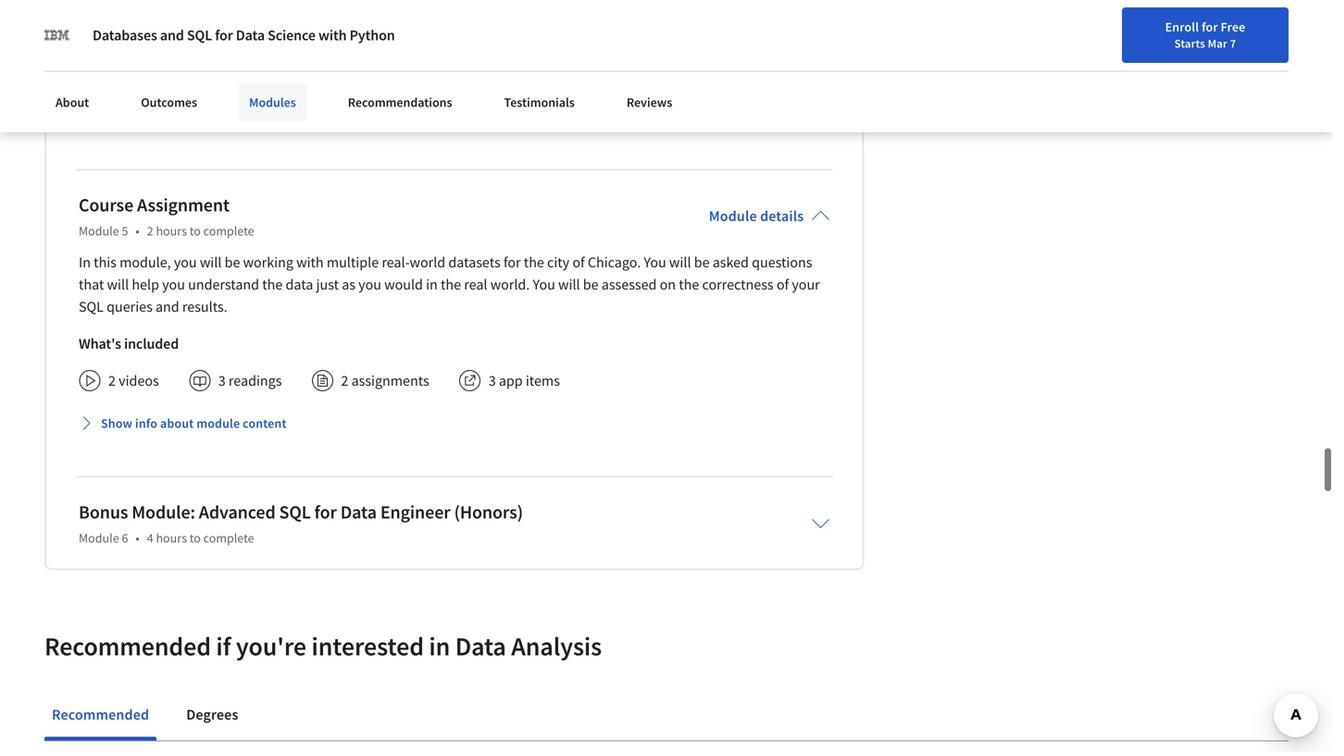 Task type: describe. For each thing, give the bounding box(es) containing it.
you're
[[236, 630, 306, 663]]

find your new career
[[1068, 58, 1184, 75]]

join
[[1251, 61, 1276, 77]]

real inside hide info about module content 'region'
[[274, 20, 298, 38]]

real-
[[382, 253, 410, 271]]

recommendations
[[348, 94, 452, 111]]

module:
[[132, 501, 195, 524]]

testimonials
[[504, 94, 575, 111]]

videos
[[119, 371, 159, 390]]

to inside course assignment module 5 • 2 hours to complete
[[190, 222, 201, 239]]

items
[[526, 371, 560, 390]]

enroll for free starts mar 7
[[1165, 19, 1245, 51]]

coursera image
[[22, 52, 140, 82]]

(optional)  db2 lab: analyzing a real world data set
[[79, 20, 392, 38]]

cheat
[[107, 109, 143, 127]]

your inside in this module, you will be working with multiple real-world datasets for the city of chicago. you will be asked questions that will help you understand the data just as you would in the real world. you will be assessed on the correctness of your sql queries and results.
[[792, 275, 820, 294]]

data inside hide info about module content 'region'
[[341, 20, 369, 38]]

free for enroll for free starts mar 7
[[1221, 19, 1245, 35]]

0 vertical spatial python
[[350, 26, 395, 44]]

show
[[101, 415, 132, 432]]

3 app items
[[489, 371, 560, 390]]

this
[[94, 253, 117, 271]]

and inside in this module, you will be working with multiple real-world datasets for the city of chicago. you will be asked questions that will help you understand the data just as you would in the real world. you will be assessed on the correctness of your sql queries and results.
[[156, 297, 179, 316]]

databases inside hide info about module content 'region'
[[251, 109, 314, 127]]

• inside bonus module: advanced sql for data engineer (honors) module 6 • 4 hours to complete
[[136, 530, 140, 546]]

testimonials link
[[493, 83, 586, 121]]

about
[[56, 94, 89, 111]]

will up understand on the left
[[200, 253, 222, 271]]

queries
[[107, 297, 153, 316]]

real inside in this module, you will be working with multiple real-world datasets for the city of chicago. you will be asked questions that will help you understand the data just as you would in the real world. you will be assessed on the correctness of your sql queries and results.
[[464, 275, 487, 294]]

outcomes link
[[130, 83, 208, 121]]

in inside in this module, you will be working with multiple real-world datasets for the city of chicago. you will be asked questions that will help you understand the data just as you would in the real world. you will be assessed on the correctness of your sql queries and results.
[[426, 275, 438, 294]]

the down working
[[262, 275, 283, 294]]

(honors)
[[454, 501, 523, 524]]

python inside hide info about module content 'region'
[[354, 109, 398, 127]]

bonus module: advanced sql for data engineer (honors) module 6 • 4 hours to complete
[[79, 501, 523, 546]]

complete inside bonus module: advanced sql for data engineer (honors) module 6 • 4 hours to complete
[[203, 530, 254, 546]]

minutes
[[230, 72, 281, 90]]

3 readings
[[218, 371, 282, 390]]

using
[[317, 109, 351, 127]]

complete inside course assignment module 5 • 2 hours to complete
[[203, 222, 254, 239]]

2 inside course assignment module 5 • 2 hours to complete
[[147, 222, 153, 239]]

hide info about module content region
[[79, 0, 830, 144]]

world.
[[490, 275, 530, 294]]

new
[[1121, 58, 1145, 75]]

1 horizontal spatial in
[[1224, 58, 1235, 75]]

1
[[108, 72, 116, 90]]

plugin
[[119, 72, 159, 90]]

2 videos
[[108, 371, 159, 390]]

analysis
[[511, 630, 602, 663]]

recommended button
[[44, 693, 157, 737]]

4
[[147, 530, 153, 546]]

sql inside in this module, you will be working with multiple real-world datasets for the city of chicago. you will be asked questions that will help you understand the data just as you would in the real world. you will be assessed on the correctness of your sql queries and results.
[[79, 297, 104, 316]]

degrees
[[186, 706, 238, 724]]

1 vertical spatial in
[[429, 630, 450, 663]]

module up asked at the top right of the page
[[709, 207, 757, 225]]

sql right db2
[[187, 26, 212, 44]]

for inside in this module, you will be working with multiple real-world datasets for the city of chicago. you will be asked questions that will help you understand the data just as you would in the real world. you will be assessed on the correctness of your sql queries and results.
[[503, 253, 521, 271]]

will up queries
[[107, 275, 129, 294]]

the right on
[[679, 275, 699, 294]]

for right the "join"
[[1278, 61, 1295, 77]]

(optional)
[[79, 20, 141, 38]]

interested
[[312, 630, 424, 663]]

for inside bonus module: advanced sql for data engineer (honors) module 6 • 4 hours to complete
[[314, 501, 337, 524]]

15
[[212, 72, 227, 90]]

chicago.
[[588, 253, 641, 271]]

info
[[135, 415, 157, 432]]

find your new career link
[[1058, 56, 1193, 79]]

• inside hide info about module content 'region'
[[166, 72, 171, 90]]

for inside enroll for free starts mar 7
[[1202, 19, 1218, 35]]

app
[[499, 371, 523, 390]]

for right lab:
[[215, 26, 233, 44]]

accessing
[[188, 109, 248, 127]]

0 horizontal spatial be
[[225, 253, 240, 271]]

0 vertical spatial you
[[644, 253, 666, 271]]

2 assignments
[[341, 371, 429, 390]]

assignments
[[351, 371, 429, 390]]

find
[[1068, 58, 1091, 75]]

recommended if you're interested in data analysis
[[44, 630, 602, 663]]

starts
[[1174, 36, 1205, 51]]

sheet:
[[145, 109, 185, 127]]

readings
[[229, 371, 282, 390]]

recommendations link
[[337, 83, 463, 121]]

modules
[[249, 94, 296, 111]]

log
[[1202, 58, 1222, 75]]

asked
[[713, 253, 749, 271]]

course
[[79, 193, 133, 216]]

• inside course assignment module 5 • 2 hours to complete
[[136, 222, 140, 239]]

log in link
[[1193, 56, 1244, 78]]

you right as on the top
[[358, 275, 381, 294]]

0 vertical spatial and
[[160, 26, 184, 44]]

city
[[547, 253, 569, 271]]

sql cheat sheet: accessing databases using python
[[79, 109, 398, 127]]

free for join for free
[[1298, 61, 1323, 77]]

hours inside course assignment module 5 • 2 hours to complete
[[156, 222, 187, 239]]

career
[[1148, 58, 1184, 75]]

multiple
[[327, 253, 379, 271]]

course assignment module 5 • 2 hours to complete
[[79, 193, 254, 239]]

if
[[216, 630, 231, 663]]



Task type: vqa. For each thing, say whether or not it's contained in the screenshot.
Humanities
no



Task type: locate. For each thing, give the bounding box(es) containing it.
in this module, you will be working with multiple real-world datasets for the city of chicago. you will be asked questions that will help you understand the data just as you would in the real world. you will be assessed on the correctness of your sql queries and results.
[[79, 253, 820, 316]]

0 horizontal spatial databases
[[93, 26, 157, 44]]

you right help
[[162, 275, 185, 294]]

2 right 5
[[147, 222, 153, 239]]

in inside in this module, you will be working with multiple real-world datasets for the city of chicago. you will be asked questions that will help you understand the data just as you would in the real world. you will be assessed on the correctness of your sql queries and results.
[[79, 253, 91, 271]]

the left the 'city'
[[524, 253, 544, 271]]

1 vertical spatial python
[[354, 109, 398, 127]]

1 vertical spatial free
[[1298, 61, 1323, 77]]

python right using
[[354, 109, 398, 127]]

understand
[[188, 275, 259, 294]]

module inside bonus module: advanced sql for data engineer (honors) module 6 • 4 hours to complete
[[79, 530, 119, 546]]

advanced
[[199, 501, 276, 524]]

will up on
[[669, 253, 691, 271]]

2 to from the top
[[190, 530, 201, 546]]

assignment
[[137, 193, 230, 216]]

2 3 from the left
[[489, 371, 496, 390]]

set
[[372, 20, 392, 38]]

with inside in this module, you will be working with multiple real-world datasets for the city of chicago. you will be asked questions that will help you understand the data just as you would in the real world. you will be assessed on the correctness of your sql queries and results.
[[296, 253, 324, 271]]

0 horizontal spatial of
[[572, 253, 585, 271]]

2 horizontal spatial be
[[694, 253, 710, 271]]

your inside "link"
[[1094, 58, 1119, 75]]

and up total
[[160, 26, 184, 44]]

as
[[342, 275, 355, 294]]

1 vertical spatial your
[[792, 275, 820, 294]]

datasets
[[448, 253, 501, 271]]

0 vertical spatial databases
[[93, 26, 157, 44]]

0 vertical spatial to
[[190, 222, 201, 239]]

0 vertical spatial with
[[318, 26, 347, 44]]

1 horizontal spatial be
[[583, 275, 599, 294]]

to
[[190, 222, 201, 239], [190, 530, 201, 546]]

0 vertical spatial complete
[[203, 222, 254, 239]]

in left the this
[[79, 253, 91, 271]]

reviews link
[[615, 83, 683, 121]]

data
[[341, 20, 369, 38], [236, 26, 265, 44], [340, 501, 377, 524], [455, 630, 506, 663]]

bonus
[[79, 501, 128, 524]]

for
[[1202, 19, 1218, 35], [215, 26, 233, 44], [1278, 61, 1295, 77], [503, 253, 521, 271], [314, 501, 337, 524]]

real down 'datasets'
[[464, 275, 487, 294]]

mar
[[1208, 36, 1227, 51]]

recommended inside button
[[52, 706, 149, 724]]

you up on
[[644, 253, 666, 271]]

your down the questions
[[792, 275, 820, 294]]

just
[[316, 275, 339, 294]]

of right the 'city'
[[572, 253, 585, 271]]

1 vertical spatial in
[[79, 253, 91, 271]]

1 complete from the top
[[203, 222, 254, 239]]

module inside course assignment module 5 • 2 hours to complete
[[79, 222, 119, 239]]

for up mar
[[1202, 19, 1218, 35]]

join for free link
[[1246, 51, 1328, 87]]

be up understand on the left
[[225, 253, 240, 271]]

science
[[268, 26, 316, 44]]

your right the find
[[1094, 58, 1119, 75]]

the down "world"
[[441, 275, 461, 294]]

in right interested
[[429, 630, 450, 663]]

3 left app
[[489, 371, 496, 390]]

hours
[[156, 222, 187, 239], [156, 530, 187, 546]]

0 horizontal spatial you
[[533, 275, 555, 294]]

log in
[[1202, 58, 1235, 75]]

engineer
[[380, 501, 450, 524]]

2 left videos
[[108, 371, 116, 390]]

1 horizontal spatial free
[[1298, 61, 1323, 77]]

recommended for recommended
[[52, 706, 149, 724]]

help
[[132, 275, 159, 294]]

2 left assignments at left
[[341, 371, 348, 390]]

1 horizontal spatial of
[[777, 275, 789, 294]]

reviews
[[627, 94, 672, 111]]

6
[[122, 530, 128, 546]]

• total 15 minutes
[[166, 72, 281, 90]]

hours inside bonus module: advanced sql for data engineer (honors) module 6 • 4 hours to complete
[[156, 530, 187, 546]]

world
[[301, 20, 338, 38]]

module,
[[120, 253, 171, 271]]

2 horizontal spatial 2
[[341, 371, 348, 390]]

2 complete from the top
[[203, 530, 254, 546]]

module
[[197, 415, 240, 432]]

module
[[709, 207, 757, 225], [79, 222, 119, 239], [79, 530, 119, 546]]

0 vertical spatial hours
[[156, 222, 187, 239]]

1 horizontal spatial real
[[464, 275, 487, 294]]

module left 6
[[79, 530, 119, 546]]

data
[[286, 275, 313, 294]]

real
[[274, 20, 298, 38], [464, 275, 487, 294]]

3 for 3 readings
[[218, 371, 226, 390]]

None search field
[[264, 49, 569, 86]]

hours right 4
[[156, 530, 187, 546]]

0 vertical spatial free
[[1221, 19, 1245, 35]]

1 vertical spatial databases
[[251, 109, 314, 127]]

1 vertical spatial complete
[[203, 530, 254, 546]]

databases and sql for data science with python
[[93, 26, 395, 44]]

0 horizontal spatial free
[[1221, 19, 1245, 35]]

module details
[[709, 207, 804, 225]]

join for free
[[1251, 61, 1323, 77]]

1 3 from the left
[[218, 371, 226, 390]]

sql inside bonus module: advanced sql for data engineer (honors) module 6 • 4 hours to complete
[[279, 501, 311, 524]]

1 vertical spatial with
[[296, 253, 324, 271]]

be down 'chicago.'
[[583, 275, 599, 294]]

with up data
[[296, 253, 324, 271]]

1 vertical spatial hours
[[156, 530, 187, 546]]

and down help
[[156, 297, 179, 316]]

0 horizontal spatial 3
[[218, 371, 226, 390]]

ibm image
[[44, 22, 70, 48]]

module left 5
[[79, 222, 119, 239]]

recommendation tabs tab list
[[44, 693, 1289, 741]]

for right advanced
[[314, 501, 337, 524]]

would
[[384, 275, 423, 294]]

• up outcomes
[[166, 72, 171, 90]]

recommended for recommended if you're interested in data analysis
[[44, 630, 211, 663]]

2 for 2 videos
[[108, 371, 116, 390]]

banner navigation
[[15, 0, 521, 37]]

7
[[1230, 36, 1236, 51]]

correctness
[[702, 275, 774, 294]]

collection element
[[44, 742, 1289, 753]]

sql inside hide info about module content 'region'
[[79, 109, 104, 127]]

of
[[572, 253, 585, 271], [777, 275, 789, 294]]

will down the 'city'
[[558, 275, 580, 294]]

1 vertical spatial you
[[533, 275, 555, 294]]

what's included
[[79, 334, 179, 353]]

with right science
[[318, 26, 347, 44]]

1 vertical spatial and
[[156, 297, 179, 316]]

in down "world"
[[426, 275, 438, 294]]

enroll
[[1165, 19, 1199, 35]]

you
[[174, 253, 197, 271], [162, 275, 185, 294], [358, 275, 381, 294]]

in
[[426, 275, 438, 294], [429, 630, 450, 663]]

• right 5
[[136, 222, 140, 239]]

results.
[[182, 297, 227, 316]]

1 horizontal spatial your
[[1094, 58, 1119, 75]]

1 vertical spatial to
[[190, 530, 201, 546]]

0 vertical spatial •
[[166, 72, 171, 90]]

free inside enroll for free starts mar 7
[[1221, 19, 1245, 35]]

1 vertical spatial •
[[136, 222, 140, 239]]

1 plugin
[[108, 72, 159, 90]]

free right the "join"
[[1298, 61, 1323, 77]]

databases down minutes
[[251, 109, 314, 127]]

total
[[178, 72, 209, 90]]

db2
[[144, 20, 169, 38]]

your
[[1094, 58, 1119, 75], [792, 275, 820, 294]]

modules link
[[238, 83, 307, 121]]

2 hours from the top
[[156, 530, 187, 546]]

of down the questions
[[777, 275, 789, 294]]

1 vertical spatial of
[[777, 275, 789, 294]]

you down the 'city'
[[533, 275, 555, 294]]

a
[[264, 20, 271, 38]]

you right module,
[[174, 253, 197, 271]]

2 for 2 assignments
[[341, 371, 348, 390]]

to inside bonus module: advanced sql for data engineer (honors) module 6 • 4 hours to complete
[[190, 530, 201, 546]]

content
[[243, 415, 287, 432]]

sql down "that"
[[79, 297, 104, 316]]

data inside bonus module: advanced sql for data engineer (honors) module 6 • 4 hours to complete
[[340, 501, 377, 524]]

0 horizontal spatial 2
[[108, 371, 116, 390]]

outcomes
[[141, 94, 197, 111]]

5
[[122, 222, 128, 239]]

1 to from the top
[[190, 222, 201, 239]]

to down module:
[[190, 530, 201, 546]]

0 vertical spatial in
[[426, 275, 438, 294]]

for up world.
[[503, 253, 521, 271]]

0 horizontal spatial your
[[792, 275, 820, 294]]

free up 7
[[1221, 19, 1245, 35]]

and
[[160, 26, 184, 44], [156, 297, 179, 316]]

1 hours from the top
[[156, 222, 187, 239]]

show info about module content button
[[71, 407, 294, 440]]

that
[[79, 275, 104, 294]]

3 left readings
[[218, 371, 226, 390]]

included
[[124, 334, 179, 353]]

will
[[200, 253, 222, 271], [669, 253, 691, 271], [107, 275, 129, 294], [558, 275, 580, 294]]

1 horizontal spatial databases
[[251, 109, 314, 127]]

complete down advanced
[[203, 530, 254, 546]]

0 vertical spatial of
[[572, 253, 585, 271]]

0 vertical spatial your
[[1094, 58, 1119, 75]]

show info about module content
[[101, 415, 287, 432]]

what's
[[79, 334, 121, 353]]

databases up the 1 plugin
[[93, 26, 157, 44]]

recommended
[[44, 630, 211, 663], [52, 706, 149, 724]]

1 vertical spatial real
[[464, 275, 487, 294]]

to down the assignment
[[190, 222, 201, 239]]

1 horizontal spatial 2
[[147, 222, 153, 239]]

complete up working
[[203, 222, 254, 239]]

real right the a
[[274, 20, 298, 38]]

details
[[760, 207, 804, 225]]

in right log at the right top
[[1224, 58, 1235, 75]]

2
[[147, 222, 153, 239], [108, 371, 116, 390], [341, 371, 348, 390]]

on
[[660, 275, 676, 294]]

python right world
[[350, 26, 395, 44]]

degrees button
[[179, 693, 246, 737]]

working
[[243, 253, 293, 271]]

assessed
[[602, 275, 657, 294]]

1 vertical spatial recommended
[[52, 706, 149, 724]]

in
[[1224, 58, 1235, 75], [79, 253, 91, 271]]

3 for 3 app items
[[489, 371, 496, 390]]

0 horizontal spatial in
[[79, 253, 91, 271]]

0 vertical spatial in
[[1224, 58, 1235, 75]]

analyzing
[[202, 20, 261, 38]]

0 horizontal spatial real
[[274, 20, 298, 38]]

sql left cheat
[[79, 109, 104, 127]]

complete
[[203, 222, 254, 239], [203, 530, 254, 546]]

free
[[1221, 19, 1245, 35], [1298, 61, 1323, 77]]

sql
[[187, 26, 212, 44], [79, 109, 104, 127], [79, 297, 104, 316], [279, 501, 311, 524]]

0 vertical spatial real
[[274, 20, 298, 38]]

be left asked at the top right of the page
[[694, 253, 710, 271]]

•
[[166, 72, 171, 90], [136, 222, 140, 239], [136, 530, 140, 546]]

databases
[[93, 26, 157, 44], [251, 109, 314, 127]]

• left 4
[[136, 530, 140, 546]]

hours down the assignment
[[156, 222, 187, 239]]

about link
[[44, 83, 100, 121]]

questions
[[752, 253, 812, 271]]

0 vertical spatial recommended
[[44, 630, 211, 663]]

2 vertical spatial •
[[136, 530, 140, 546]]

1 horizontal spatial you
[[644, 253, 666, 271]]

1 horizontal spatial 3
[[489, 371, 496, 390]]

about
[[160, 415, 194, 432]]

sql right advanced
[[279, 501, 311, 524]]



